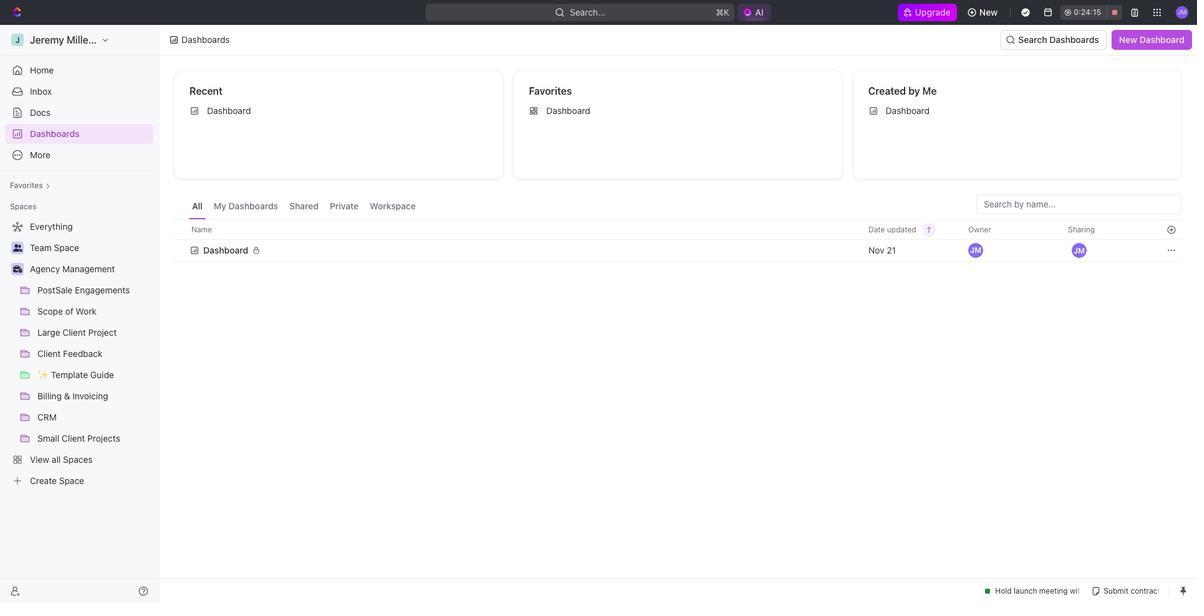 Task type: locate. For each thing, give the bounding box(es) containing it.
✨ template guide
[[37, 370, 114, 381]]

1 vertical spatial workspace
[[370, 201, 416, 211]]

dashboards inside dashboards link
[[30, 129, 80, 139]]

1 dashboard link from the left
[[185, 101, 498, 121]]

1 row from the top
[[174, 220, 1183, 240]]

new
[[980, 7, 998, 17], [1120, 34, 1138, 45]]

space up agency management
[[54, 243, 79, 253]]

1 vertical spatial spaces
[[63, 455, 93, 465]]

scope of work
[[37, 306, 97, 317]]

spaces
[[10, 202, 36, 211], [63, 455, 93, 465]]

jeremy miller, , element down owner on the right top of the page
[[969, 243, 984, 258]]

tree containing everything
[[5, 217, 153, 492]]

recent
[[190, 85, 223, 97]]

1 horizontal spatial new
[[1120, 34, 1138, 45]]

all
[[192, 201, 203, 211]]

tree
[[5, 217, 153, 492]]

ai
[[756, 7, 764, 17]]

engagements
[[75, 285, 130, 296]]

row
[[174, 220, 1183, 240], [174, 238, 1183, 263]]

jm for jm button
[[1074, 246, 1085, 255]]

updated
[[888, 225, 917, 234]]

0 vertical spatial space
[[54, 243, 79, 253]]

date updated button
[[862, 220, 936, 240]]

workspace inside button
[[370, 201, 416, 211]]

jeremy miller, , element
[[969, 243, 984, 258], [1072, 243, 1087, 258]]

2 row from the top
[[174, 238, 1183, 263]]

dashboard link
[[185, 101, 498, 121], [524, 101, 838, 121], [864, 101, 1177, 121]]

jeremy
[[30, 34, 64, 46]]

jm inside jm button
[[1074, 246, 1085, 255]]

crm
[[37, 412, 57, 423]]

dashboard for recent
[[207, 105, 251, 116]]

search dashboards button
[[1001, 30, 1107, 50]]

new right upgrade on the right
[[980, 7, 998, 17]]

client for large
[[63, 328, 86, 338]]

dashboards down 0:24:15
[[1050, 34, 1100, 45]]

new button
[[962, 2, 1006, 22]]

dashboards up "more"
[[30, 129, 80, 139]]

0 horizontal spatial jeremy miller, , element
[[969, 243, 984, 258]]

client for small
[[62, 434, 85, 444]]

table
[[174, 220, 1183, 263]]

client up 'view all spaces' link
[[62, 434, 85, 444]]

Search by name... text field
[[984, 195, 1175, 214]]

spaces down favorites button
[[10, 202, 36, 211]]

dashboard for created by me
[[886, 105, 930, 116]]

date
[[869, 225, 886, 234]]

business time image
[[13, 266, 22, 273]]

21
[[887, 245, 896, 256]]

jm inside jm dropdown button
[[1178, 8, 1187, 16]]

create space
[[30, 476, 84, 487]]

dashboard button
[[190, 238, 854, 263], [190, 238, 268, 263]]

row containing dashboard
[[174, 238, 1183, 263]]

sidebar navigation
[[0, 25, 162, 604]]

crm link
[[37, 408, 151, 428]]

2 dashboard link from the left
[[524, 101, 838, 121]]

created
[[869, 85, 907, 97]]

1 horizontal spatial jm
[[1074, 246, 1085, 255]]

tab list containing all
[[189, 195, 419, 220]]

home
[[30, 65, 54, 75]]

0 horizontal spatial workspace
[[103, 34, 155, 46]]

workspace right private at the left
[[370, 201, 416, 211]]

0 horizontal spatial new
[[980, 7, 998, 17]]

shared
[[289, 201, 319, 211]]

dashboard link for recent
[[185, 101, 498, 121]]

dashboard inside table
[[203, 245, 248, 256]]

dashboards right my
[[229, 201, 278, 211]]

jm down sharing
[[1074, 246, 1085, 255]]

row containing name
[[174, 220, 1183, 240]]

2 vertical spatial client
[[62, 434, 85, 444]]

space inside the team space link
[[54, 243, 79, 253]]

jeremy miller, , element down sharing
[[1072, 243, 1087, 258]]

jm down owner on the right top of the page
[[971, 246, 982, 255]]

sharing
[[1069, 225, 1096, 234]]

2 horizontal spatial dashboard link
[[864, 101, 1177, 121]]

space
[[54, 243, 79, 253], [59, 476, 84, 487]]

0 vertical spatial new
[[980, 7, 998, 17]]

1 horizontal spatial workspace
[[370, 201, 416, 211]]

new inside button
[[1120, 34, 1138, 45]]

client down large
[[37, 349, 61, 359]]

0 horizontal spatial dashboard link
[[185, 101, 498, 121]]

team space
[[30, 243, 79, 253]]

all
[[52, 455, 61, 465]]

new inside button
[[980, 7, 998, 17]]

tab list
[[189, 195, 419, 220]]

1 horizontal spatial jeremy miller, , element
[[1072, 243, 1087, 258]]

jm up new dashboard on the top of page
[[1178, 8, 1187, 16]]

&
[[64, 391, 70, 402]]

new for new dashboard
[[1120, 34, 1138, 45]]

new down 0:24:15 button
[[1120, 34, 1138, 45]]

more button
[[5, 145, 153, 165]]

1 horizontal spatial dashboard link
[[524, 101, 838, 121]]

my
[[214, 201, 226, 211]]

docs link
[[5, 103, 153, 123]]

⌘k
[[716, 7, 730, 17]]

0 horizontal spatial favorites
[[10, 181, 43, 190]]

2 jeremy miller, , element from the left
[[1072, 243, 1087, 258]]

owner
[[969, 225, 992, 234]]

favorites
[[529, 85, 572, 97], [10, 181, 43, 190]]

client up client feedback
[[63, 328, 86, 338]]

3 dashboard link from the left
[[864, 101, 1177, 121]]

0 vertical spatial client
[[63, 328, 86, 338]]

1 vertical spatial space
[[59, 476, 84, 487]]

0:24:15
[[1074, 7, 1102, 17]]

0 vertical spatial workspace
[[103, 34, 155, 46]]

dashboard
[[1140, 34, 1185, 45], [207, 105, 251, 116], [547, 105, 591, 116], [886, 105, 930, 116], [203, 245, 248, 256]]

search dashboards
[[1019, 34, 1100, 45]]

view
[[30, 455, 49, 465]]

2 horizontal spatial jm
[[1178, 8, 1187, 16]]

workspace right miller's
[[103, 34, 155, 46]]

projects
[[87, 434, 120, 444]]

small
[[37, 434, 59, 444]]

1 vertical spatial new
[[1120, 34, 1138, 45]]

spaces down small client projects
[[63, 455, 93, 465]]

0:24:15 button
[[1061, 5, 1123, 20]]

1 vertical spatial favorites
[[10, 181, 43, 190]]

space down 'view all spaces' link
[[59, 476, 84, 487]]

feedback
[[63, 349, 103, 359]]

space inside create space link
[[59, 476, 84, 487]]

favorites inside button
[[10, 181, 43, 190]]

billing
[[37, 391, 62, 402]]

0 vertical spatial favorites
[[529, 85, 572, 97]]

client feedback
[[37, 349, 103, 359]]

1 horizontal spatial favorites
[[529, 85, 572, 97]]

0 vertical spatial spaces
[[10, 202, 36, 211]]

my dashboards
[[214, 201, 278, 211]]

team space link
[[30, 238, 151, 258]]

jm
[[1178, 8, 1187, 16], [971, 246, 982, 255], [1074, 246, 1085, 255]]

0 horizontal spatial jm
[[971, 246, 982, 255]]

✨
[[37, 370, 49, 381]]

nov
[[869, 245, 885, 256]]

dashboard inside button
[[1140, 34, 1185, 45]]



Task type: describe. For each thing, give the bounding box(es) containing it.
guide
[[90, 370, 114, 381]]

user group image
[[13, 245, 22, 252]]

table containing dashboard
[[174, 220, 1183, 263]]

view all spaces link
[[5, 450, 151, 470]]

create space link
[[5, 472, 151, 492]]

1 vertical spatial client
[[37, 349, 61, 359]]

large client project
[[37, 328, 117, 338]]

jeremy miller, , element inside jm button
[[1072, 243, 1087, 258]]

miller's
[[67, 34, 100, 46]]

home link
[[5, 61, 153, 80]]

agency management link
[[30, 260, 151, 279]]

search...
[[570, 7, 606, 17]]

postsale engagements
[[37, 285, 130, 296]]

me
[[923, 85, 937, 97]]

project
[[88, 328, 117, 338]]

jm for jm dropdown button
[[1178, 8, 1187, 16]]

client feedback link
[[37, 344, 151, 364]]

view all spaces
[[30, 455, 93, 465]]

team
[[30, 243, 52, 253]]

dashboard link for created by me
[[864, 101, 1177, 121]]

management
[[62, 264, 115, 274]]

everything
[[30, 221, 73, 232]]

dashboards up recent
[[182, 34, 230, 45]]

private
[[330, 201, 359, 211]]

inbox link
[[5, 82, 153, 102]]

new dashboard button
[[1112, 30, 1193, 50]]

upgrade
[[916, 7, 951, 17]]

favorites button
[[5, 178, 55, 193]]

date updated
[[869, 225, 917, 234]]

scope
[[37, 306, 63, 317]]

postsale
[[37, 285, 73, 296]]

jeremy miller's workspace
[[30, 34, 155, 46]]

create
[[30, 476, 57, 487]]

everything link
[[5, 217, 151, 237]]

my dashboards button
[[211, 195, 281, 220]]

nov 21
[[869, 245, 896, 256]]

of
[[65, 306, 73, 317]]

dashboards link
[[5, 124, 153, 144]]

1 horizontal spatial spaces
[[63, 455, 93, 465]]

shared button
[[286, 195, 322, 220]]

new dashboard
[[1120, 34, 1185, 45]]

dashboard for favorites
[[547, 105, 591, 116]]

jm button
[[1173, 2, 1193, 22]]

1 jeremy miller, , element from the left
[[969, 243, 984, 258]]

by
[[909, 85, 920, 97]]

template
[[51, 370, 88, 381]]

j
[[15, 35, 20, 45]]

new for new
[[980, 7, 998, 17]]

dashboards inside search dashboards button
[[1050, 34, 1100, 45]]

private button
[[327, 195, 362, 220]]

workspace button
[[367, 195, 419, 220]]

created by me
[[869, 85, 937, 97]]

dashboard link for favorites
[[524, 101, 838, 121]]

name
[[192, 225, 212, 234]]

✨ template guide link
[[37, 366, 151, 386]]

docs
[[30, 107, 51, 118]]

upgrade link
[[898, 4, 957, 21]]

all button
[[189, 195, 206, 220]]

postsale engagements link
[[37, 281, 151, 301]]

scope of work link
[[37, 302, 151, 322]]

large client project link
[[37, 323, 151, 343]]

workspace inside sidebar navigation
[[103, 34, 155, 46]]

ai button
[[738, 4, 772, 21]]

tree inside sidebar navigation
[[5, 217, 153, 492]]

billing & invoicing
[[37, 391, 108, 402]]

large
[[37, 328, 60, 338]]

agency management
[[30, 264, 115, 274]]

inbox
[[30, 86, 52, 97]]

small client projects
[[37, 434, 120, 444]]

space for team space
[[54, 243, 79, 253]]

billing & invoicing link
[[37, 387, 151, 407]]

0 horizontal spatial spaces
[[10, 202, 36, 211]]

small client projects link
[[37, 429, 151, 449]]

more
[[30, 150, 51, 160]]

invoicing
[[73, 391, 108, 402]]

search
[[1019, 34, 1048, 45]]

jeremy miller's workspace, , element
[[11, 34, 24, 46]]

work
[[76, 306, 97, 317]]

space for create space
[[59, 476, 84, 487]]

jm button
[[1069, 240, 1091, 262]]

agency
[[30, 264, 60, 274]]

dashboards inside the my dashboards button
[[229, 201, 278, 211]]



Task type: vqa. For each thing, say whether or not it's contained in the screenshot.
0:24:15 button
yes



